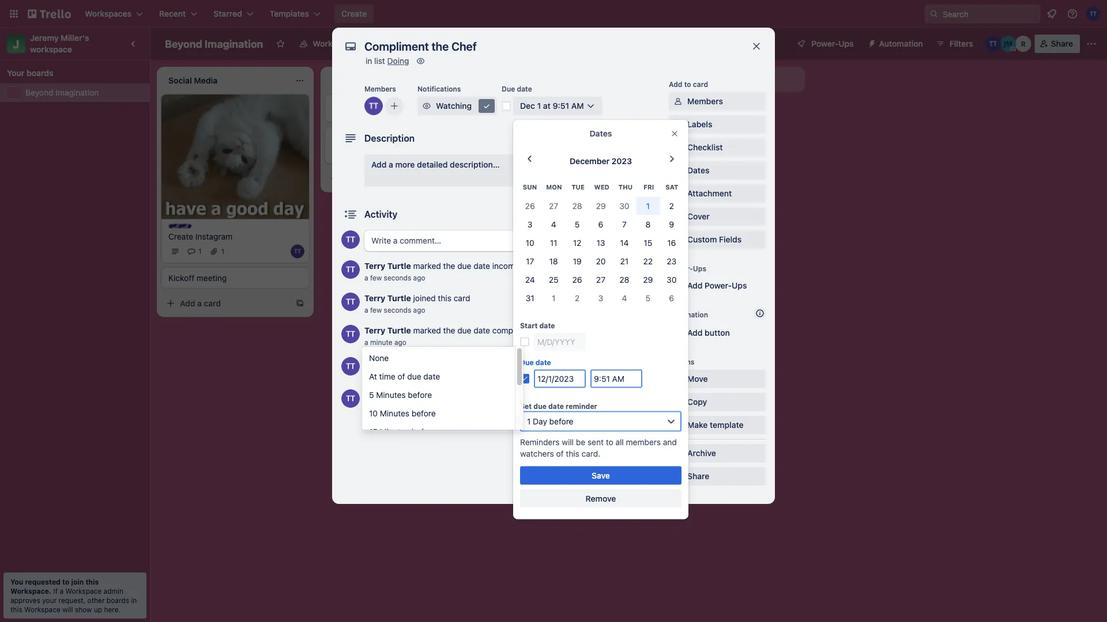 Task type: locate. For each thing, give the bounding box(es) containing it.
2 vertical spatial ups
[[732, 281, 747, 291]]

1 vertical spatial share button
[[669, 468, 766, 486]]

set
[[413, 358, 425, 368]]

ups left automation button
[[838, 39, 854, 48]]

custom fields
[[687, 235, 742, 244]]

0 vertical spatial minutes
[[376, 390, 406, 400]]

28 button
[[565, 197, 589, 215], [613, 271, 636, 289]]

1 horizontal spatial 29
[[643, 275, 653, 284]]

3 turtle from the top
[[387, 326, 411, 336]]

1 vertical spatial members
[[687, 97, 723, 106]]

due right set
[[534, 403, 547, 411]]

26 button down 19
[[565, 271, 589, 289]]

1 vertical spatial beyond imagination
[[25, 88, 99, 97]]

boards
[[27, 68, 53, 78], [107, 597, 129, 605]]

4 button up 11
[[542, 215, 565, 234]]

1 horizontal spatial 6 button
[[660, 289, 683, 307]]

10 for 10 minutes before
[[369, 409, 378, 418]]

None text field
[[359, 36, 739, 57]]

terry inside terry turtle joined this card a few seconds ago
[[364, 294, 385, 303]]

button
[[705, 328, 730, 338]]

the up terry turtle joined this card a few seconds ago
[[443, 261, 455, 271]]

rubyanndersson (rubyanndersson) image
[[1015, 36, 1031, 52]]

terry up none
[[364, 326, 385, 336]]

15 down minutes at the left bottom of page
[[369, 427, 378, 437]]

doing
[[387, 56, 409, 66], [483, 391, 505, 400]]

5 button up "12"
[[565, 215, 589, 234]]

0 vertical spatial at
[[543, 101, 551, 111]]

workspace.
[[10, 588, 51, 596]]

create for create instagram
[[168, 232, 193, 241]]

15 minutes before
[[369, 427, 436, 437]]

0 vertical spatial am
[[571, 101, 584, 111]]

10 button
[[518, 234, 542, 252]]

am inside terry turtle set this card to be due dec 1 at 9:51 am a minute ago
[[549, 358, 561, 368]]

doing down terry turtle set this card to be due dec 1 at 9:51 am a minute ago on the bottom
[[483, 391, 505, 400]]

turtle left joined
[[387, 294, 411, 303]]

dec inside button
[[520, 101, 535, 111]]

3 up 10 button
[[527, 220, 532, 229]]

1 vertical spatial marked
[[413, 326, 441, 336]]

set
[[520, 403, 532, 411]]

1 a few seconds ago link from the top
[[364, 274, 425, 282]]

0 horizontal spatial 2
[[575, 293, 580, 303]]

boards down admin
[[107, 597, 129, 605]]

add a card button for create from template… icon
[[325, 170, 454, 188]]

1 vertical spatial share
[[687, 472, 709, 481]]

in right 'other'
[[131, 597, 137, 605]]

1 turtle from the top
[[387, 261, 411, 271]]

sent
[[587, 438, 604, 447]]

power-ups
[[811, 39, 854, 48], [669, 265, 706, 273]]

28 down 21 button
[[619, 275, 629, 284]]

6 button down 23 "button" on the right top
[[660, 289, 683, 307]]

1 vertical spatial ups
[[693, 265, 706, 273]]

if
[[53, 588, 58, 596]]

6 button up 13
[[589, 215, 613, 234]]

few inside terry turtle joined this card a few seconds ago
[[370, 306, 382, 314]]

the inside terry turtle marked the due date complete a minute ago
[[443, 326, 455, 336]]

at
[[369, 372, 377, 381]]

1 vertical spatial add a card
[[344, 174, 385, 183]]

0 vertical spatial 2
[[669, 201, 674, 211]]

1 vertical spatial 30
[[667, 275, 677, 284]]

notifications
[[417, 85, 461, 93]]

15 inside button
[[644, 238, 652, 248]]

29 down wed
[[596, 201, 606, 211]]

3 down 20 button at the top right of page
[[598, 293, 603, 303]]

custom
[[687, 235, 717, 244]]

seconds up none
[[384, 306, 411, 314]]

1 button down 25
[[542, 289, 565, 307]]

terry inside terry turtle marked the due date complete a minute ago
[[364, 326, 385, 336]]

0 vertical spatial a few seconds ago link
[[364, 274, 425, 282]]

ago
[[413, 274, 425, 282], [413, 306, 425, 314], [394, 338, 406, 347], [394, 371, 406, 379], [398, 403, 411, 411]]

sm image
[[863, 35, 879, 51], [415, 55, 426, 67], [672, 96, 684, 107], [672, 374, 684, 385]]

2 for top 2 button
[[669, 201, 674, 211]]

this inside terry turtle joined this card a few seconds ago
[[438, 294, 451, 303]]

sm image for members
[[672, 96, 684, 107]]

this right join
[[86, 578, 99, 586]]

card inside terry turtle added this card to doing 3 minutes ago
[[455, 391, 471, 400]]

dec inside 'checkbox'
[[346, 148, 359, 156]]

to inside terry turtle added this card to doing 3 minutes ago
[[473, 391, 481, 400]]

1 vertical spatial 1 button
[[542, 289, 565, 307]]

create button
[[334, 5, 374, 23]]

terry for marked the due date incomplete
[[364, 261, 385, 271]]

ago down joined
[[413, 306, 425, 314]]

1 minute from the top
[[370, 338, 392, 347]]

ups
[[838, 39, 854, 48], [693, 265, 706, 273], [732, 281, 747, 291]]

minutes down 5 minutes before
[[380, 409, 409, 418]]

1 horizontal spatial 4
[[622, 293, 627, 303]]

terry inside terry turtle added this card to doing 3 minutes ago
[[364, 391, 385, 400]]

create from template… image
[[459, 174, 468, 183]]

due down complete
[[483, 358, 497, 368]]

10 inside button
[[526, 238, 534, 248]]

3 left minutes at the left bottom of page
[[364, 403, 369, 411]]

create from template… image
[[295, 299, 304, 308]]

beyond inside 'link'
[[25, 88, 53, 97]]

customize views image
[[446, 38, 457, 50]]

a inside terry turtle joined this card a few seconds ago
[[364, 306, 368, 314]]

marked inside terry turtle marked the due date incomplete a few seconds ago
[[413, 261, 441, 271]]

card down terry turtle marked the due date incomplete a few seconds ago
[[454, 294, 470, 303]]

share left show menu image
[[1051, 39, 1073, 48]]

5 turtle from the top
[[387, 391, 411, 400]]

turtle for set this card to be due dec 1 at 9:51 am
[[387, 358, 411, 368]]

sm image left cover
[[672, 211, 684, 223]]

2 vertical spatial dec
[[499, 358, 513, 368]]

1 vertical spatial in
[[131, 597, 137, 605]]

the for marked the due date complete
[[443, 326, 455, 336]]

jeremy
[[30, 33, 59, 43]]

due inside terry turtle set this card to be due dec 1 at 9:51 am a minute ago
[[483, 358, 497, 368]]

1 button
[[636, 197, 660, 215], [542, 289, 565, 307]]

0 horizontal spatial 4
[[551, 220, 556, 229]]

6 down 23 "button" on the right top
[[669, 293, 674, 303]]

1 horizontal spatial 6
[[669, 293, 674, 303]]

this inside terry turtle added this card to doing 3 minutes ago
[[439, 391, 452, 400]]

at inside terry turtle set this card to be due dec 1 at 9:51 am a minute ago
[[522, 358, 529, 368]]

before for 10 minutes before
[[412, 409, 436, 418]]

of
[[398, 372, 405, 381], [556, 449, 564, 459]]

in list doing
[[366, 56, 409, 66]]

Write a comment text field
[[364, 231, 660, 251]]

dec for dec 1 at 9:51 am
[[520, 101, 535, 111]]

1 horizontal spatial 2 button
[[660, 197, 683, 215]]

20 button
[[589, 252, 613, 271]]

a minute ago link for set this card to be due dec 1 at 9:51 am
[[364, 371, 406, 379]]

incomplete
[[492, 261, 533, 271]]

add members to card image
[[390, 100, 399, 112]]

1 marked from the top
[[413, 261, 441, 271]]

30 button down 23
[[660, 271, 683, 289]]

1 horizontal spatial ups
[[732, 281, 747, 291]]

terry for joined this card
[[364, 294, 385, 303]]

sm image
[[421, 100, 432, 112], [481, 100, 492, 112], [672, 119, 684, 130], [672, 211, 684, 223], [672, 397, 684, 408], [672, 420, 684, 431], [672, 448, 684, 460]]

0 vertical spatial few
[[370, 274, 382, 282]]

turtle for marked the due date incomplete
[[387, 261, 411, 271]]

december
[[570, 157, 610, 166]]

1 horizontal spatial 3 button
[[589, 289, 613, 307]]

thoughts
[[344, 100, 375, 108]]

0 vertical spatial 28
[[572, 201, 582, 211]]

move link
[[669, 370, 766, 389]]

dec for dec 1
[[346, 148, 359, 156]]

1 vertical spatial 6
[[669, 293, 674, 303]]

at inside button
[[543, 101, 551, 111]]

date up 1 day before
[[548, 403, 564, 411]]

sm image left labels
[[672, 119, 684, 130]]

ago inside terry turtle marked the due date incomplete a few seconds ago
[[413, 274, 425, 282]]

turtle inside terry turtle joined this card a few seconds ago
[[387, 294, 411, 303]]

doing inside terry turtle added this card to doing 3 minutes ago
[[483, 391, 505, 400]]

create instagram
[[168, 232, 232, 241]]

1 vertical spatial 3
[[598, 293, 603, 303]]

4 terry from the top
[[364, 358, 385, 368]]

in down visible
[[366, 56, 372, 66]]

2 vertical spatial the
[[443, 326, 455, 336]]

dates button
[[669, 161, 766, 180]]

2 a minute ago link from the top
[[364, 371, 406, 379]]

15 down 8 button
[[644, 238, 652, 248]]

card inside terry turtle set this card to be due dec 1 at 9:51 am a minute ago
[[443, 358, 459, 368]]

before down the set due date reminder
[[549, 417, 573, 426]]

create inside button
[[341, 9, 367, 18]]

2 vertical spatial 5
[[369, 390, 374, 400]]

0 horizontal spatial power-
[[669, 265, 693, 273]]

2 minute from the top
[[370, 371, 392, 379]]

28 down tue at right top
[[572, 201, 582, 211]]

0 vertical spatial 30 button
[[613, 197, 636, 215]]

terry inside terry turtle set this card to be due dec 1 at 9:51 am a minute ago
[[364, 358, 385, 368]]

primary element
[[0, 0, 1107, 28]]

beyond
[[165, 37, 202, 50], [25, 88, 53, 97]]

due down complete
[[520, 359, 534, 367]]

the for marked the due date incomplete
[[443, 261, 455, 271]]

0 notifications image
[[1045, 7, 1059, 21]]

members link
[[669, 92, 766, 111]]

card down terry turtle set this card to be due dec 1 at 9:51 am a minute ago on the bottom
[[455, 391, 471, 400]]

sm image down and
[[672, 448, 684, 460]]

sm image inside labels link
[[672, 119, 684, 130]]

3 button down 20 button at the top right of page
[[589, 289, 613, 307]]

0 vertical spatial add a card button
[[489, 100, 618, 119]]

imagination left star or unstar board icon
[[205, 37, 263, 50]]

2 a few seconds ago link from the top
[[364, 306, 425, 314]]

due up mark due date as complete checkbox
[[502, 85, 515, 93]]

open information menu image
[[1067, 8, 1078, 20]]

1 down compliment
[[361, 148, 364, 156]]

the
[[379, 132, 391, 142], [443, 261, 455, 271], [443, 326, 455, 336]]

16
[[667, 238, 676, 248]]

share down archive
[[687, 472, 709, 481]]

archive
[[687, 449, 716, 458]]

turtle up 3 minutes ago link
[[387, 391, 411, 400]]

1 few from the top
[[370, 274, 382, 282]]

24
[[525, 275, 535, 284]]

3 terry from the top
[[364, 326, 385, 336]]

terry for marked the due date complete
[[364, 326, 385, 336]]

before for 5 minutes before
[[408, 390, 432, 400]]

this right the set
[[427, 358, 440, 368]]

add inside button
[[669, 75, 684, 84]]

sm image for move
[[672, 374, 684, 385]]

beyond imagination inside 'link'
[[25, 88, 99, 97]]

0 vertical spatial will
[[562, 438, 574, 447]]

0 vertical spatial be
[[471, 358, 480, 368]]

9:51 right mark due date as complete checkbox
[[553, 101, 569, 111]]

0 horizontal spatial 29
[[596, 201, 606, 211]]

0 horizontal spatial add a card button
[[161, 294, 291, 313]]

to left join
[[62, 578, 69, 586]]

workspace inside button
[[313, 39, 355, 48]]

0 vertical spatial share button
[[1035, 35, 1080, 53]]

be inside reminders will be sent to all members and watchers of this card.
[[576, 438, 585, 447]]

will down the request,
[[62, 606, 73, 614]]

4 down 21 button
[[622, 293, 627, 303]]

0 horizontal spatial 28
[[572, 201, 582, 211]]

sm image inside archive link
[[672, 448, 684, 460]]

sm image for archive
[[672, 448, 684, 460]]

15
[[644, 238, 652, 248], [369, 427, 378, 437]]

add a more detailed description…
[[371, 160, 500, 170]]

16 button
[[660, 234, 683, 252]]

marked inside terry turtle marked the due date complete a minute ago
[[413, 326, 441, 336]]

1 horizontal spatial 26 button
[[565, 271, 589, 289]]

10 down 5 minutes before
[[369, 409, 378, 418]]

a inside terry turtle marked the due date incomplete a few seconds ago
[[364, 274, 368, 282]]

1 horizontal spatial list
[[718, 75, 729, 84]]

due date up mark due date as complete checkbox
[[502, 85, 532, 93]]

a inside terry turtle marked the due date complete a minute ago
[[364, 338, 368, 347]]

workspace left visible
[[313, 39, 355, 48]]

automation left filters button
[[879, 39, 923, 48]]

27 down the mon
[[549, 201, 558, 211]]

ups down fields
[[732, 281, 747, 291]]

list inside button
[[718, 75, 729, 84]]

1 vertical spatial seconds
[[384, 306, 411, 314]]

0 vertical spatial 27 button
[[542, 197, 565, 215]]

Dec 1 checkbox
[[332, 145, 367, 159]]

0 horizontal spatial imagination
[[56, 88, 99, 97]]

members up add members to card image
[[364, 85, 396, 93]]

1 vertical spatial at
[[522, 358, 529, 368]]

1 vertical spatial 4
[[622, 293, 627, 303]]

minutes up 3 minutes ago link
[[376, 390, 406, 400]]

create inside "link"
[[168, 232, 193, 241]]

2 vertical spatial power-
[[705, 281, 732, 291]]

5 down 22 button
[[646, 293, 650, 303]]

compliment
[[332, 132, 377, 142]]

minutes for 15
[[380, 427, 409, 437]]

13
[[596, 238, 605, 248]]

0 horizontal spatial list
[[374, 56, 385, 66]]

1 horizontal spatial dates
[[687, 166, 709, 175]]

19
[[573, 256, 582, 266]]

to left all
[[606, 438, 613, 447]]

share button
[[1035, 35, 1080, 53], [669, 468, 766, 486]]

0 vertical spatial 10
[[526, 238, 534, 248]]

1 vertical spatial 26 button
[[565, 271, 589, 289]]

0 vertical spatial 4 button
[[542, 215, 565, 234]]

marked
[[413, 261, 441, 271], [413, 326, 441, 336]]

turtle
[[387, 261, 411, 271], [387, 294, 411, 303], [387, 326, 411, 336], [387, 358, 411, 368], [387, 391, 411, 400]]

marked up joined
[[413, 261, 441, 271]]

minutes for 5
[[376, 390, 406, 400]]

sm image inside make template link
[[672, 420, 684, 431]]

a inside terry turtle set this card to be due dec 1 at 9:51 am a minute ago
[[364, 371, 368, 379]]

sm image inside automation button
[[863, 35, 879, 51]]

1 vertical spatial 9:51
[[531, 358, 547, 368]]

add power-ups link
[[669, 277, 766, 295]]

2 button down 19 button
[[565, 289, 589, 307]]

9:51 up m/d/yyyy text field
[[531, 358, 547, 368]]

this right joined
[[438, 294, 451, 303]]

1 horizontal spatial members
[[687, 97, 723, 106]]

1 vertical spatial 15
[[369, 427, 378, 437]]

beyond inside board name text box
[[165, 37, 202, 50]]

terry turtle marked the due date incomplete a few seconds ago
[[364, 261, 533, 282]]

turtle inside terry turtle set this card to be due dec 1 at 9:51 am a minute ago
[[387, 358, 411, 368]]

10 up "17"
[[526, 238, 534, 248]]

26 button
[[518, 197, 542, 215], [565, 271, 589, 289]]

1 vertical spatial 29 button
[[636, 271, 660, 289]]

this
[[438, 294, 451, 303], [427, 358, 440, 368], [439, 391, 452, 400], [566, 449, 579, 459], [86, 578, 99, 586], [10, 606, 22, 614]]

last month image
[[523, 152, 537, 166]]

30 button up 7 at the right top of page
[[613, 197, 636, 215]]

0 vertical spatial 2 button
[[660, 197, 683, 215]]

the inside terry turtle marked the due date incomplete a few seconds ago
[[443, 261, 455, 271]]

imagination down your boards with 1 items element
[[56, 88, 99, 97]]

1 horizontal spatial dec
[[499, 358, 513, 368]]

turtle inside terry turtle marked the due date incomplete a few seconds ago
[[387, 261, 411, 271]]

thoughts thinking
[[332, 100, 375, 116]]

minutes for 10
[[380, 409, 409, 418]]

will inside if a workspace admin approves your request, other boards in this workspace will show up here.
[[62, 606, 73, 614]]

seconds up terry turtle joined this card a few seconds ago
[[384, 274, 411, 282]]

add button button
[[669, 324, 766, 342]]

0 horizontal spatial 3 button
[[518, 215, 542, 234]]

close popover image
[[670, 129, 679, 138]]

1 horizontal spatial imagination
[[205, 37, 263, 50]]

0 horizontal spatial doing
[[387, 56, 409, 66]]

1 a minute ago link from the top
[[364, 338, 406, 347]]

boards inside if a workspace admin approves your request, other boards in this workspace will show up here.
[[107, 597, 129, 605]]

dates up the december 2023
[[590, 129, 612, 138]]

10 for 10
[[526, 238, 534, 248]]

sm image inside move link
[[672, 374, 684, 385]]

copy
[[687, 398, 707, 407]]

dec down complete
[[499, 358, 513, 368]]

terry inside terry turtle marked the due date incomplete a few seconds ago
[[364, 261, 385, 271]]

2 horizontal spatial 3
[[598, 293, 603, 303]]

minute down none
[[370, 371, 392, 379]]

1 vertical spatial will
[[62, 606, 73, 614]]

0 vertical spatial a minute ago link
[[364, 338, 406, 347]]

terry turtle (terryturtle) image
[[985, 36, 1001, 52], [291, 245, 304, 259], [341, 293, 360, 311], [341, 325, 360, 344]]

ago inside terry turtle set this card to be due dec 1 at 9:51 am a minute ago
[[394, 371, 406, 379]]

imagination inside board name text box
[[205, 37, 263, 50]]

in
[[366, 56, 372, 66], [131, 597, 137, 605]]

23 button
[[660, 252, 683, 271]]

create for create
[[341, 9, 367, 18]]

1 vertical spatial doing
[[483, 391, 505, 400]]

sm image left the copy
[[672, 397, 684, 408]]

add
[[669, 75, 684, 84], [669, 80, 682, 88], [507, 105, 523, 114], [371, 160, 387, 170], [344, 174, 359, 183], [687, 281, 703, 291], [180, 299, 195, 308], [687, 328, 703, 338]]

archive link
[[669, 445, 766, 463]]

sm image inside members link
[[672, 96, 684, 107]]

sm image for watching
[[421, 100, 432, 112]]

card up activity
[[368, 174, 385, 183]]

show
[[75, 606, 92, 614]]

0 vertical spatial 15
[[644, 238, 652, 248]]

2 few from the top
[[370, 306, 382, 314]]

card
[[693, 80, 708, 88], [531, 105, 548, 114], [368, 174, 385, 183], [454, 294, 470, 303], [204, 299, 221, 308], [443, 358, 459, 368], [455, 391, 471, 400]]

1 vertical spatial add a card button
[[325, 170, 454, 188]]

add power-ups
[[687, 281, 747, 291]]

4 turtle from the top
[[387, 358, 411, 368]]

0 horizontal spatial due
[[502, 85, 515, 93]]

1 vertical spatial 2
[[575, 293, 580, 303]]

terry for set this card to be due dec 1 at 9:51 am
[[364, 358, 385, 368]]

5 button
[[565, 215, 589, 234], [636, 289, 660, 307]]

1 seconds from the top
[[384, 274, 411, 282]]

2 horizontal spatial add a card button
[[489, 100, 618, 119]]

ago up 5 minutes before
[[394, 371, 406, 379]]

before for 15 minutes before
[[411, 427, 436, 437]]

3 minutes ago link
[[364, 403, 411, 411]]

add a card up last month image
[[507, 105, 548, 114]]

doing down board link
[[387, 56, 409, 66]]

2 horizontal spatial dec
[[520, 101, 535, 111]]

27
[[549, 201, 558, 211], [596, 275, 605, 284]]

am
[[571, 101, 584, 111], [549, 358, 561, 368]]

beyond imagination inside board name text box
[[165, 37, 263, 50]]

1 horizontal spatial due
[[520, 359, 534, 367]]

0 vertical spatial the
[[379, 132, 391, 142]]

create down color: purple, title: none image
[[168, 232, 193, 241]]

1 horizontal spatial beyond
[[165, 37, 202, 50]]

ago down 5 minutes before
[[398, 403, 411, 411]]

0 horizontal spatial 10
[[369, 409, 378, 418]]

cover
[[687, 212, 710, 221]]

31
[[526, 293, 534, 303]]

2 seconds from the top
[[384, 306, 411, 314]]

turtle inside terry turtle added this card to doing 3 minutes ago
[[387, 391, 411, 400]]

card right mark due date as complete checkbox
[[531, 105, 548, 114]]

2 down 19 button
[[575, 293, 580, 303]]

turtle down terry turtle joined this card a few seconds ago
[[387, 326, 411, 336]]

ago up joined
[[413, 274, 425, 282]]

due up terry turtle set this card to be due dec 1 at 9:51 am a minute ago on the bottom
[[457, 326, 471, 336]]

1 inside "dec 1" 'checkbox'
[[361, 148, 364, 156]]

1 vertical spatial due
[[520, 359, 534, 367]]

turtle for added this card to doing
[[387, 391, 411, 400]]

make
[[687, 421, 708, 430]]

29
[[596, 201, 606, 211], [643, 275, 653, 284]]

be down terry turtle marked the due date complete a minute ago
[[471, 358, 480, 368]]

3 button
[[518, 215, 542, 234], [589, 289, 613, 307]]

29 button down 22
[[636, 271, 660, 289]]

this inside terry turtle set this card to be due dec 1 at 9:51 am a minute ago
[[427, 358, 440, 368]]

dec down compliment
[[346, 148, 359, 156]]

before for 1 day before
[[549, 417, 573, 426]]

0 horizontal spatial create
[[168, 232, 193, 241]]

sm image inside copy link
[[672, 397, 684, 408]]

miller's
[[61, 33, 89, 43]]

1 horizontal spatial in
[[366, 56, 372, 66]]

sm image down the actions
[[672, 374, 684, 385]]

minute
[[370, 338, 392, 347], [370, 371, 392, 379]]

your boards with 1 items element
[[7, 66, 137, 80]]

will
[[562, 438, 574, 447], [62, 606, 73, 614]]

sm image for make template
[[672, 420, 684, 431]]

1 vertical spatial minutes
[[380, 409, 409, 418]]

0 vertical spatial beyond imagination
[[165, 37, 263, 50]]

to inside terry turtle set this card to be due dec 1 at 9:51 am a minute ago
[[461, 358, 469, 368]]

will down 1 day before
[[562, 438, 574, 447]]

doing link
[[387, 56, 409, 66]]

0 vertical spatial dates
[[590, 129, 612, 138]]

1 horizontal spatial boards
[[107, 597, 129, 605]]

30 button
[[613, 197, 636, 215], [660, 271, 683, 289]]

due inside terry turtle marked the due date incomplete a few seconds ago
[[457, 261, 471, 271]]

1 vertical spatial power-
[[669, 265, 693, 273]]

1 horizontal spatial share button
[[1035, 35, 1080, 53]]

2
[[669, 201, 674, 211], [575, 293, 580, 303]]

0 horizontal spatial at
[[522, 358, 529, 368]]

terry turtle (terryturtle) image
[[1086, 7, 1100, 21], [364, 97, 383, 115], [454, 145, 468, 159], [341, 231, 360, 249], [341, 261, 360, 279], [341, 357, 360, 376], [341, 390, 360, 408]]

0 vertical spatial due
[[502, 85, 515, 93]]

the left chef
[[379, 132, 391, 142]]

before down at time of due date
[[408, 390, 432, 400]]

of right watchers
[[556, 449, 564, 459]]

20
[[596, 256, 606, 266]]

dec 1 at 9:51 am button
[[513, 97, 602, 115]]

15 for 15 minutes before
[[369, 427, 378, 437]]

26 down 19 button
[[572, 275, 582, 284]]

add a card for create from template… image
[[180, 299, 221, 308]]

1 horizontal spatial be
[[576, 438, 585, 447]]

26 button down sun
[[518, 197, 542, 215]]

2 turtle from the top
[[387, 294, 411, 303]]

26 down sun
[[525, 201, 535, 211]]

turtle inside terry turtle marked the due date complete a minute ago
[[387, 326, 411, 336]]

sm image for copy
[[672, 397, 684, 408]]

sm image inside 'cover' link
[[672, 211, 684, 223]]

0 horizontal spatial beyond imagination
[[25, 88, 99, 97]]

1 terry from the top
[[364, 261, 385, 271]]

2 marked from the top
[[413, 326, 441, 336]]

at time of due date
[[369, 372, 440, 381]]

sat
[[665, 184, 678, 191]]

ago inside terry turtle joined this card a few seconds ago
[[413, 306, 425, 314]]

share
[[1051, 39, 1073, 48], [687, 472, 709, 481]]

details
[[625, 210, 652, 219]]

5 terry from the top
[[364, 391, 385, 400]]

few up terry turtle joined this card a few seconds ago
[[370, 274, 382, 282]]

2 terry from the top
[[364, 294, 385, 303]]



Task type: vqa. For each thing, say whether or not it's contained in the screenshot.


Task type: describe. For each thing, give the bounding box(es) containing it.
0 horizontal spatial 1 button
[[542, 289, 565, 307]]

if a workspace admin approves your request, other boards in this workspace will show up here.
[[10, 588, 137, 614]]

ago inside terry turtle added this card to doing 3 minutes ago
[[398, 403, 411, 411]]

1 vertical spatial due date
[[520, 359, 551, 367]]

actions
[[669, 358, 694, 366]]

watching
[[436, 101, 472, 111]]

hide details
[[605, 210, 652, 219]]

joined
[[413, 294, 436, 303]]

add button
[[687, 328, 730, 338]]

1 horizontal spatial share
[[1051, 39, 1073, 48]]

29 for the rightmost 29 button
[[643, 275, 653, 284]]

r
[[1021, 40, 1026, 48]]

complete
[[492, 326, 527, 336]]

checklist
[[687, 143, 723, 152]]

7 button
[[613, 215, 636, 234]]

8
[[645, 220, 651, 229]]

0 horizontal spatial automation
[[669, 311, 708, 319]]

1 vertical spatial 2 button
[[565, 289, 589, 307]]

sm image left mark due date as complete checkbox
[[481, 100, 492, 112]]

0 horizontal spatial 27
[[549, 201, 558, 211]]

watching button
[[417, 97, 497, 115]]

22 button
[[636, 252, 660, 271]]

0 horizontal spatial share
[[687, 472, 709, 481]]

0 vertical spatial in
[[366, 56, 372, 66]]

hide
[[605, 210, 623, 219]]

0 vertical spatial 5 button
[[565, 215, 589, 234]]

a minute ago link for marked the due date complete
[[364, 338, 406, 347]]

back to home image
[[28, 5, 71, 23]]

0 vertical spatial of
[[398, 372, 405, 381]]

this inside you requested to join this workspace.
[[86, 578, 99, 586]]

filters
[[949, 39, 973, 48]]

you
[[10, 578, 23, 586]]

card inside terry turtle joined this card a few seconds ago
[[454, 294, 470, 303]]

0 horizontal spatial 26 button
[[518, 197, 542, 215]]

dates inside button
[[687, 166, 709, 175]]

18
[[549, 256, 558, 266]]

15 button
[[636, 234, 660, 252]]

9:51 inside terry turtle set this card to be due dec 1 at 9:51 am a minute ago
[[531, 358, 547, 368]]

add a card for create from template… icon
[[344, 174, 385, 183]]

due down the set
[[407, 372, 421, 381]]

save
[[592, 471, 610, 480]]

labels
[[687, 120, 712, 129]]

turtle for marked the due date complete
[[387, 326, 411, 336]]

21 button
[[613, 252, 636, 271]]

labels link
[[669, 115, 766, 134]]

17
[[526, 256, 534, 266]]

search image
[[929, 9, 939, 18]]

6 for the bottom 6 'button'
[[669, 293, 674, 303]]

reminder
[[566, 403, 597, 411]]

sm image for labels
[[672, 119, 684, 130]]

be inside terry turtle set this card to be due dec 1 at 9:51 am a minute ago
[[471, 358, 480, 368]]

to inside you requested to join this workspace.
[[62, 578, 69, 586]]

1 horizontal spatial 28
[[619, 275, 629, 284]]

M/D/YYYY text field
[[534, 370, 586, 388]]

sm image down "board"
[[415, 55, 426, 67]]

add to card
[[669, 80, 708, 88]]

next month image
[[665, 152, 679, 166]]

date up m/d/yyyy text field
[[536, 359, 551, 367]]

card.
[[582, 449, 600, 459]]

beyond imagination link
[[25, 87, 143, 99]]

date up dec 1 at 9:51 am
[[517, 85, 532, 93]]

1 down create instagram
[[198, 248, 202, 256]]

0 horizontal spatial dates
[[590, 129, 612, 138]]

you requested to join this workspace.
[[10, 578, 99, 596]]

date down the set
[[423, 372, 440, 381]]

terry for added this card to doing
[[364, 391, 385, 400]]

add a more detailed description… link
[[364, 155, 660, 187]]

power- inside button
[[811, 39, 838, 48]]

6 for the left 6 'button'
[[598, 220, 603, 229]]

0 vertical spatial 26
[[525, 201, 535, 211]]

0 horizontal spatial ups
[[693, 265, 706, 273]]

0 horizontal spatial 29 button
[[589, 197, 613, 215]]

0 horizontal spatial 6 button
[[589, 215, 613, 234]]

0 horizontal spatial 30 button
[[613, 197, 636, 215]]

1 down fri
[[646, 201, 650, 211]]

0 horizontal spatial 5
[[369, 390, 374, 400]]

0 vertical spatial list
[[374, 56, 385, 66]]

0 horizontal spatial power-ups
[[669, 265, 706, 273]]

your boards
[[7, 68, 53, 78]]

wed
[[594, 184, 609, 191]]

show menu image
[[1086, 38, 1097, 50]]

1 vertical spatial 5
[[646, 293, 650, 303]]

kickoff meeting
[[168, 273, 227, 283]]

join
[[71, 578, 84, 586]]

0 horizontal spatial 27 button
[[542, 197, 565, 215]]

members
[[626, 438, 661, 447]]

description…
[[450, 160, 500, 170]]

0 vertical spatial add a card
[[507, 105, 548, 114]]

25 button
[[542, 271, 565, 289]]

1 horizontal spatial 5 button
[[636, 289, 660, 307]]

marked for marked the due date incomplete
[[413, 261, 441, 271]]

board
[[411, 39, 433, 48]]

star or unstar board image
[[276, 39, 285, 48]]

9:51 inside button
[[553, 101, 569, 111]]

sm image for cover
[[672, 211, 684, 223]]

7
[[622, 220, 627, 229]]

3 inside terry turtle added this card to doing 3 minutes ago
[[364, 403, 369, 411]]

4 for rightmost 4 'button'
[[622, 293, 627, 303]]

other
[[87, 597, 105, 605]]

1 horizontal spatial 3
[[527, 220, 532, 229]]

1 down 25 button
[[552, 293, 555, 303]]

color: purple, title: none image
[[168, 224, 191, 229]]

due inside terry turtle marked the due date complete a minute ago
[[457, 326, 471, 336]]

25
[[549, 275, 558, 284]]

1 inside dec 1 at 9:51 am button
[[537, 101, 541, 111]]

to up members link
[[684, 80, 691, 88]]

1 vertical spatial 28 button
[[613, 271, 636, 289]]

to inside reminders will be sent to all members and watchers of this card.
[[606, 438, 613, 447]]

make template link
[[669, 416, 766, 435]]

reminders
[[520, 438, 560, 447]]

minute inside terry turtle marked the due date complete a minute ago
[[370, 338, 392, 347]]

1 down instagram
[[221, 248, 224, 256]]

ups inside button
[[838, 39, 854, 48]]

1 horizontal spatial workspace
[[65, 588, 102, 596]]

0 vertical spatial members
[[364, 85, 396, 93]]

1 vertical spatial 27 button
[[589, 271, 613, 289]]

sm image for automation
[[863, 35, 879, 51]]

a few seconds ago link for joined this card
[[364, 306, 425, 314]]

1 vertical spatial 6 button
[[660, 289, 683, 307]]

date inside terry turtle marked the due date incomplete a few seconds ago
[[474, 261, 490, 271]]

10 minutes before
[[369, 409, 436, 418]]

imagination inside 'link'
[[56, 88, 99, 97]]

card up members link
[[693, 80, 708, 88]]

a few seconds ago link for marked the due date incomplete
[[364, 274, 425, 282]]

r button
[[1015, 36, 1031, 52]]

1 horizontal spatial 5
[[575, 220, 580, 229]]

1 horizontal spatial 4 button
[[613, 289, 636, 307]]

none
[[369, 353, 389, 363]]

kickoff meeting link
[[168, 272, 302, 284]]

1 horizontal spatial 1 button
[[636, 197, 660, 215]]

compliment the chef
[[332, 132, 411, 142]]

23
[[667, 256, 676, 266]]

19 button
[[565, 252, 589, 271]]

your
[[7, 68, 25, 78]]

jeremy miller (jeremymiller198) image
[[1000, 36, 1016, 52]]

will inside reminders will be sent to all members and watchers of this card.
[[562, 438, 574, 447]]

thinking
[[332, 107, 364, 116]]

workspace visible
[[313, 39, 382, 48]]

description
[[364, 133, 415, 144]]

1 vertical spatial 26
[[572, 275, 582, 284]]

here.
[[104, 606, 121, 614]]

0 vertical spatial due date
[[502, 85, 532, 93]]

0 vertical spatial 28 button
[[565, 197, 589, 215]]

5 minutes before
[[369, 390, 432, 400]]

admin
[[104, 588, 123, 596]]

add another list button
[[648, 67, 805, 92]]

Mark due date as complete checkbox
[[502, 101, 511, 111]]

1 horizontal spatial 30
[[667, 275, 677, 284]]

2 vertical spatial workspace
[[24, 606, 60, 614]]

automation button
[[863, 35, 930, 53]]

more
[[395, 160, 415, 170]]

0 horizontal spatial boards
[[27, 68, 53, 78]]

1 left day
[[527, 417, 531, 426]]

a inside if a workspace admin approves your request, other boards in this workspace will show up here.
[[60, 588, 63, 596]]

M/D/YYYY text field
[[534, 333, 586, 351]]

in inside if a workspace admin approves your request, other boards in this workspace will show up here.
[[131, 597, 137, 605]]

9 button
[[660, 215, 683, 234]]

dec 1 at 9:51 am
[[520, 101, 584, 111]]

color: bold red, title: "thoughts" element
[[332, 99, 375, 108]]

add a card button for create from template… image
[[161, 294, 291, 313]]

14
[[620, 238, 629, 248]]

request,
[[59, 597, 85, 605]]

Board name text field
[[159, 35, 269, 53]]

15 for 15
[[644, 238, 652, 248]]

set due date reminder
[[520, 403, 597, 411]]

automation inside button
[[879, 39, 923, 48]]

seconds inside terry turtle joined this card a few seconds ago
[[384, 306, 411, 314]]

Search field
[[939, 5, 1040, 22]]

minute inside terry turtle set this card to be due dec 1 at 9:51 am a minute ago
[[370, 371, 392, 379]]

dec inside terry turtle set this card to be due dec 1 at 9:51 am a minute ago
[[499, 358, 513, 368]]

of inside reminders will be sent to all members and watchers of this card.
[[556, 449, 564, 459]]

0 vertical spatial 30
[[619, 201, 629, 211]]

this inside reminders will be sent to all members and watchers of this card.
[[566, 449, 579, 459]]

2023
[[612, 157, 632, 166]]

filters button
[[932, 35, 977, 53]]

card down meeting
[[204, 299, 221, 308]]

Add time text field
[[590, 370, 642, 388]]

21
[[620, 256, 629, 266]]

2 for 2 button to the bottom
[[575, 293, 580, 303]]

meeting
[[197, 273, 227, 283]]

8 button
[[636, 215, 660, 234]]

1 horizontal spatial 29 button
[[636, 271, 660, 289]]

board link
[[391, 35, 440, 53]]

am inside dec 1 at 9:51 am button
[[571, 101, 584, 111]]

date inside terry turtle marked the due date complete a minute ago
[[474, 326, 490, 336]]

this inside if a workspace admin approves your request, other boards in this workspace will show up here.
[[10, 606, 22, 614]]

ago inside terry turtle marked the due date complete a minute ago
[[394, 338, 406, 347]]

29 for leftmost 29 button
[[596, 201, 606, 211]]

4 for the topmost 4 'button'
[[551, 220, 556, 229]]

seconds inside terry turtle marked the due date incomplete a few seconds ago
[[384, 274, 411, 282]]

power-ups inside button
[[811, 39, 854, 48]]

another
[[686, 75, 716, 84]]

0 horizontal spatial share button
[[669, 468, 766, 486]]

few inside terry turtle marked the due date incomplete a few seconds ago
[[370, 274, 382, 282]]

22
[[643, 256, 653, 266]]

tue
[[571, 184, 585, 191]]

turtle for joined this card
[[387, 294, 411, 303]]

1 horizontal spatial 30 button
[[660, 271, 683, 289]]

1 day before
[[527, 417, 573, 426]]

custom fields button
[[669, 234, 766, 246]]

1 vertical spatial 27
[[596, 275, 605, 284]]

date right the start
[[539, 322, 555, 330]]

your
[[42, 597, 57, 605]]

marked for marked the due date complete
[[413, 326, 441, 336]]

save button
[[520, 467, 681, 485]]

checklist link
[[669, 138, 766, 157]]

attachment
[[687, 189, 732, 198]]

1 inside terry turtle set this card to be due dec 1 at 9:51 am a minute ago
[[516, 358, 519, 368]]

kickoff
[[168, 273, 194, 283]]

jeremy miller's workspace
[[30, 33, 91, 54]]

0 vertical spatial doing
[[387, 56, 409, 66]]



